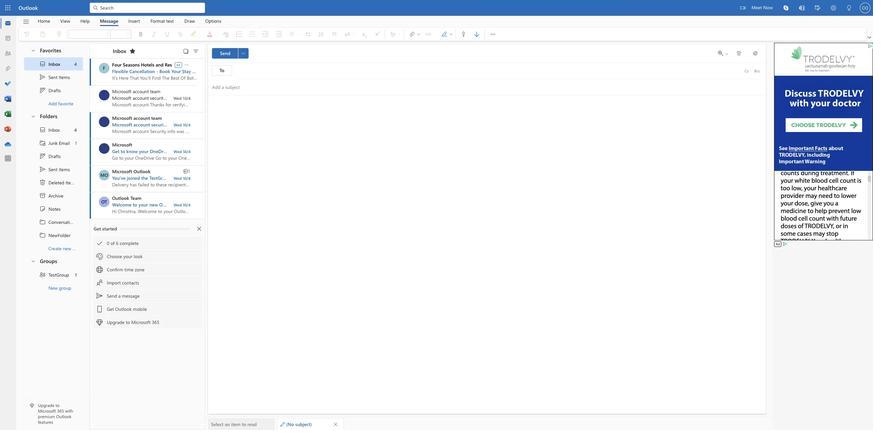 Task type: vqa. For each thing, say whether or not it's contained in the screenshot.
 corresponding to Folders
no



Task type: locate. For each thing, give the bounding box(es) containing it.
send up to
[[220, 50, 230, 56]]

to inside upgrade to microsoft 365 with premium outlook features
[[56, 403, 59, 409]]

archive
[[48, 193, 63, 199]]

premium
[[38, 414, 55, 420]]

 button left groups
[[27, 255, 39, 267]]


[[106, 32, 110, 36], [127, 32, 131, 36], [417, 32, 421, 36], [449, 32, 453, 36], [31, 48, 36, 53], [725, 52, 729, 56], [31, 114, 36, 119], [31, 259, 36, 264]]

account up microsoft account security info verification
[[133, 88, 149, 95]]

 button up "stay"
[[184, 61, 190, 68]]

send left the a
[[107, 293, 117, 299]]

get left the started at the left of page
[[94, 226, 101, 232]]

1 right  testgroup
[[75, 272, 77, 278]]

 up  tree item
[[39, 166, 46, 173]]

create new folder tree item
[[24, 242, 84, 255]]

select a conversation checkbox up m
[[99, 117, 112, 127]]

2 drafts from the top
[[48, 153, 61, 159]]

1  from the top
[[39, 74, 46, 80]]

view
[[60, 18, 70, 24]]

 button inside folders "tree item"
[[27, 110, 39, 122]]

1 vertical spatial mt
[[101, 119, 108, 125]]

sent up  tree item
[[48, 166, 58, 173]]

1 vertical spatial  tree item
[[24, 123, 83, 137]]

 down 
[[39, 153, 46, 160]]

account
[[133, 88, 149, 95], [133, 95, 149, 101], [133, 115, 150, 121], [133, 122, 150, 128], [188, 202, 204, 208]]

to left with
[[56, 403, 59, 409]]

drafts
[[48, 87, 61, 93], [48, 153, 61, 159]]

0 vertical spatial security
[[150, 95, 166, 101]]


[[39, 206, 46, 212]]

outlook link
[[18, 0, 38, 16]]

1 horizontal spatial upgrade
[[107, 320, 125, 326]]

create new folder
[[48, 245, 84, 252]]

1 horizontal spatial new
[[149, 202, 158, 208]]

send inside button
[[220, 50, 230, 56]]

 button
[[331, 420, 340, 429]]

 up "stay"
[[184, 62, 189, 67]]

group inside message list no conversations selected list box
[[172, 175, 185, 181]]

2 vertical spatial items
[[66, 180, 77, 186]]

1 horizontal spatial 
[[736, 51, 742, 56]]

items up  deleted items
[[59, 166, 70, 173]]

1  sent items from the top
[[39, 74, 70, 80]]

1 drafts from the top
[[48, 87, 61, 93]]

 drafts down junk
[[39, 153, 61, 160]]

-
[[156, 68, 158, 75]]

help
[[80, 18, 90, 24]]

 for  conversation history
[[39, 219, 46, 226]]

0 vertical spatial  tree item
[[24, 84, 83, 97]]

0 vertical spatial 4
[[74, 61, 77, 67]]

select an item to read button
[[208, 419, 275, 431]]

to down get outlook mobile
[[126, 320, 130, 326]]

message
[[122, 293, 140, 299]]

tree containing 
[[24, 123, 91, 255]]


[[96, 240, 103, 247]]

0 vertical spatial  tree item
[[24, 57, 83, 71]]

inbox inside inbox 
[[113, 47, 126, 54]]

 down favorites
[[39, 74, 46, 80]]

1  tree item from the top
[[24, 84, 83, 97]]

 inbox down favorites
[[39, 61, 60, 67]]

1 horizontal spatial 
[[868, 36, 871, 39]]

0 vertical spatial  tree item
[[24, 71, 83, 84]]

outlook up the
[[133, 168, 150, 175]]

0 vertical spatial 
[[868, 36, 871, 39]]

mt inside microsoft account team icon
[[101, 119, 108, 125]]

1 vertical spatial 
[[39, 166, 46, 173]]

item
[[231, 422, 241, 428]]

resorts
[[165, 62, 180, 68]]

items for  tree item
[[66, 180, 77, 186]]

1 horizontal spatial  button
[[486, 28, 500, 41]]

 inside tree
[[39, 166, 46, 173]]

 button
[[826, 0, 841, 17]]

get right microsoft icon
[[112, 148, 119, 155]]

1  inbox from the top
[[39, 61, 60, 67]]

drafts down  junk email
[[48, 153, 61, 159]]

1 inside  "tree item"
[[75, 140, 77, 146]]

0 horizontal spatial testgroup
[[48, 272, 69, 278]]

1 vertical spatial 
[[241, 51, 245, 55]]

hotels
[[141, 62, 154, 68]]

cc
[[745, 68, 749, 74]]

2  tree item from the top
[[24, 150, 83, 163]]

mt for microsoft account security info verification
[[101, 92, 108, 98]]

4 up  "tree item"
[[74, 127, 77, 133]]

0 horizontal spatial 365
[[57, 409, 64, 414]]

1 4 from the top
[[74, 61, 77, 67]]

info
[[167, 95, 175, 101], [169, 122, 177, 128]]

1 1 from the top
[[75, 140, 77, 146]]

outlook banner
[[0, 0, 873, 17]]

1 vertical spatial drafts
[[48, 153, 61, 159]]

 up 
[[39, 127, 46, 133]]

inbox for second  tree item from the bottom of the application containing outlook
[[48, 61, 60, 67]]

1 for 
[[75, 140, 77, 146]]

1 vertical spatial security
[[151, 122, 168, 128]]

items inside favorites tree
[[59, 74, 70, 80]]

0 vertical spatial 
[[39, 74, 46, 80]]

1  tree item from the top
[[24, 57, 83, 71]]

to
[[219, 67, 224, 74]]

0 vertical spatial 
[[39, 61, 46, 67]]

0 vertical spatial send
[[220, 50, 230, 56]]

0 vertical spatial 365
[[152, 320, 159, 326]]

2 microsoft account team from the top
[[112, 115, 162, 121]]

 button inside groups tree item
[[27, 255, 39, 267]]

create
[[48, 245, 62, 252]]

deleted
[[48, 180, 64, 186]]

 inbox for 1st  tree item from the bottom of the application containing outlook
[[39, 127, 60, 133]]

2  drafts from the top
[[39, 153, 61, 160]]

1  from the top
[[39, 61, 46, 67]]

select a conversation checkbox up microsoft account team icon
[[99, 90, 112, 101]]

drafts for 
[[48, 87, 61, 93]]

to down the team
[[133, 202, 137, 208]]

 inside favorites tree
[[39, 61, 46, 67]]

get for get started
[[94, 226, 101, 232]]

0 vertical spatial info
[[167, 95, 175, 101]]

wed 10/4 for outlook.com
[[174, 202, 191, 208]]

get to know your onedrive – how to back up your pc and mobile
[[112, 148, 250, 155]]

1 vertical spatial get
[[94, 226, 101, 232]]

 drafts for 
[[39, 153, 61, 160]]

 tree item
[[24, 268, 83, 282]]

 inbox up junk
[[39, 127, 60, 133]]

 down favorites
[[39, 61, 46, 67]]

send inside message list no conversations selected list box
[[107, 293, 117, 299]]

Select a conversation checkbox
[[99, 197, 112, 207]]

 left favorites
[[31, 48, 36, 53]]

home
[[38, 18, 50, 24]]

clipboard group
[[20, 28, 66, 41]]

365 inside upgrade to microsoft 365 with premium outlook features
[[57, 409, 64, 414]]

 tree item up the create
[[24, 229, 83, 242]]

0
[[107, 240, 109, 247]]

 tree item up junk
[[24, 123, 83, 137]]

1 vertical spatial info
[[169, 122, 177, 128]]

left-rail-appbar navigation
[[1, 16, 15, 152]]

upgrade for upgrade to microsoft 365
[[107, 320, 125, 326]]

2  from the top
[[39, 166, 46, 173]]

get for get outlook mobile
[[107, 306, 114, 313]]

help button
[[75, 16, 95, 26]]

 tree item
[[24, 57, 83, 71], [24, 123, 83, 137]]

1  tree item from the top
[[24, 71, 83, 84]]

tree
[[24, 123, 91, 255]]

 button right ''
[[486, 28, 500, 41]]

 button
[[810, 0, 826, 17]]

3 wed from the top
[[174, 149, 182, 154]]

1 wed 10/4 from the top
[[174, 96, 191, 101]]

1 vertical spatial send
[[107, 293, 117, 299]]

1 vertical spatial group
[[59, 285, 71, 291]]

0 vertical spatial get
[[112, 148, 119, 155]]

up
[[202, 148, 207, 155]]

3 wed 10/4 from the top
[[174, 149, 191, 154]]

10/4 for group
[[183, 176, 191, 181]]

2 vertical spatial inbox
[[48, 127, 60, 133]]

inbox down favorites tree item
[[48, 61, 60, 67]]

0 horizontal spatial group
[[59, 285, 71, 291]]

Search field
[[100, 4, 201, 11]]

conversation
[[48, 219, 75, 225]]

view button
[[55, 16, 75, 26]]

 for second  tree item from the bottom of the application containing outlook
[[39, 61, 46, 67]]

security for was
[[151, 122, 168, 128]]

tab list
[[33, 16, 227, 26]]

upgrade up premium
[[38, 403, 54, 409]]

now
[[763, 4, 773, 11]]

tags group
[[457, 28, 483, 40]]

wed 10/4
[[174, 96, 191, 101], [174, 122, 191, 128], [174, 149, 191, 154], [174, 176, 191, 181], [174, 202, 191, 208]]

1 horizontal spatial 
[[490, 31, 496, 38]]

excel image
[[5, 111, 11, 118]]

 button for folders
[[27, 110, 39, 122]]

0 vertical spatial mobile
[[235, 148, 250, 155]]

wed 10/4 for onedrive
[[174, 149, 191, 154]]

info left was
[[169, 122, 177, 128]]

 button
[[794, 0, 810, 17]]

microsoft account team up microsoft account security info was added
[[112, 115, 162, 121]]

onedrive image
[[5, 141, 11, 148]]

 down 
[[39, 219, 46, 226]]

4 inside favorites tree
[[74, 61, 77, 67]]

1 vertical spatial ad
[[776, 242, 780, 247]]

 button inside favorites tree item
[[27, 44, 39, 56]]

0 horizontal spatial send
[[107, 293, 117, 299]]

 left font size 'text box'
[[106, 32, 110, 36]]

ot
[[101, 199, 107, 205]]

your right up
[[209, 148, 218, 155]]

Add a subject text field
[[208, 82, 756, 92]]

microsoft account team for microsoft account security info was added
[[112, 115, 162, 121]]

1 vertical spatial  sent items
[[39, 166, 70, 173]]

 left groups
[[31, 259, 36, 264]]

 up add favorite tree item
[[39, 87, 46, 94]]

 inside button
[[736, 51, 742, 56]]

items inside  deleted items
[[66, 180, 77, 186]]

upgrade right 
[[107, 320, 125, 326]]

1 inside  tree item
[[75, 272, 77, 278]]

new
[[48, 285, 58, 291]]

favorites tree item
[[24, 44, 83, 57]]


[[96, 306, 103, 313]]

0 vertical spatial  drafts
[[39, 87, 61, 94]]

 inside message list no conversations selected list box
[[184, 62, 189, 67]]

1 vertical spatial sent
[[48, 166, 58, 173]]

0 vertical spatial 1
[[75, 140, 77, 146]]

send
[[220, 50, 230, 56], [107, 293, 117, 299]]

wed for outlook.com
[[174, 202, 182, 208]]

 button left the folders
[[27, 110, 39, 122]]

 left the folders
[[31, 114, 36, 119]]

 button right font size 'text box'
[[126, 30, 132, 39]]

365 for upgrade to microsoft 365
[[152, 320, 159, 326]]


[[847, 5, 852, 11]]

pc
[[219, 148, 225, 155]]

security
[[150, 95, 166, 101], [151, 122, 168, 128]]

items for 2nd '' 'tree item' from the top of the application containing outlook
[[59, 166, 70, 173]]

1 vertical spatial team
[[151, 115, 162, 121]]

wed for onedrive
[[174, 149, 182, 154]]

 tree item down junk
[[24, 150, 83, 163]]

1 vertical spatial  tree item
[[24, 150, 83, 163]]

0 vertical spatial 
[[39, 87, 46, 94]]

 inside the  
[[449, 32, 453, 36]]

get started
[[94, 226, 117, 232]]

1 horizontal spatial mobile
[[235, 148, 250, 155]]

 right send button
[[241, 51, 245, 55]]

favorites tree
[[24, 42, 83, 110]]

2  tree item from the top
[[24, 123, 83, 137]]

 tree item down favorites
[[24, 57, 83, 71]]

2  sent items from the top
[[39, 166, 70, 173]]


[[23, 18, 30, 25]]

newfolder
[[48, 232, 70, 239]]

 right 
[[725, 52, 729, 56]]

0 vertical spatial items
[[59, 74, 70, 80]]

account up microsoft account security info was added
[[133, 115, 150, 121]]

group right new
[[59, 285, 71, 291]]

1 wed from the top
[[174, 96, 182, 101]]

outlook right premium
[[56, 414, 71, 420]]

2  from the top
[[39, 153, 46, 160]]

team up microsoft account security info verification
[[150, 88, 160, 95]]

1 horizontal spatial send
[[220, 50, 230, 56]]

1 vertical spatial select a conversation checkbox
[[99, 117, 112, 127]]

new left outlook.com
[[149, 202, 158, 208]]

 drafts inside favorites tree
[[39, 87, 61, 94]]

1 vertical spatial 365
[[57, 409, 64, 414]]


[[39, 272, 46, 278]]

 drafts up the add
[[39, 87, 61, 94]]

1 vertical spatial items
[[59, 166, 70, 173]]

0 horizontal spatial and
[[156, 62, 164, 68]]

 junk email
[[39, 140, 70, 146]]

0 horizontal spatial ad
[[176, 62, 180, 67]]

account down cancellation at the top of page
[[133, 95, 149, 101]]

1 horizontal spatial testgroup
[[149, 175, 171, 181]]

1 right email on the top of the page
[[75, 140, 77, 146]]


[[39, 219, 46, 226], [39, 232, 46, 239]]

1 horizontal spatial and
[[226, 148, 234, 155]]

1 vertical spatial 
[[39, 153, 46, 160]]

 for  newfolder
[[39, 232, 46, 239]]

0 horizontal spatial upgrade
[[38, 403, 54, 409]]

history
[[76, 219, 91, 225]]


[[96, 293, 103, 300]]

send for send
[[220, 50, 230, 56]]

security down flexible cancellation - book your stay today
[[150, 95, 166, 101]]

 inside favorites tree
[[39, 87, 46, 94]]

0 vertical spatial team
[[150, 88, 160, 95]]

 inbox for second  tree item from the bottom of the application containing outlook
[[39, 61, 60, 67]]

security left was
[[151, 122, 168, 128]]

1 vertical spatial  tree item
[[24, 163, 83, 176]]

draw button
[[179, 16, 200, 26]]

 inside tree
[[39, 127, 46, 133]]

 tree item
[[24, 71, 83, 84], [24, 163, 83, 176]]

Select a conversation checkbox
[[99, 170, 112, 181]]

1  from the top
[[39, 87, 46, 94]]

upgrade for upgrade to microsoft 365 with premium outlook features
[[38, 403, 54, 409]]

junk
[[48, 140, 58, 146]]

 drafts for 
[[39, 87, 61, 94]]

to left read
[[242, 422, 246, 428]]

1 vertical spatial 4
[[74, 127, 77, 133]]

testgroup right the
[[149, 175, 171, 181]]

 newfolder
[[39, 232, 70, 239]]

 tree item up newfolder in the left of the page
[[24, 216, 91, 229]]

1 vertical spatial 1
[[75, 272, 77, 278]]

4 wed 10/4 from the top
[[174, 176, 191, 181]]

upgrade inside message list no conversations selected list box
[[107, 320, 125, 326]]

1 microsoft account team from the top
[[112, 88, 160, 95]]

team for was
[[151, 115, 162, 121]]

1 vertical spatial  button
[[184, 61, 190, 68]]

0 vertical spatial drafts
[[48, 87, 61, 93]]

 tree item
[[24, 176, 83, 189]]

inbox inside favorites tree
[[48, 61, 60, 67]]

get for get to know your onedrive – how to back up your pc and mobile
[[112, 148, 119, 155]]

 inbox inside favorites tree
[[39, 61, 60, 67]]


[[740, 5, 746, 11]]

2 mt from the top
[[101, 119, 108, 125]]

options
[[205, 18, 221, 24]]

items up favorite
[[59, 74, 70, 80]]

upgrade inside upgrade to microsoft 365 with premium outlook features
[[38, 403, 54, 409]]

mt inside microsoft account team image
[[101, 92, 108, 98]]

 tree item for 
[[24, 84, 83, 97]]

2 vertical spatial get
[[107, 306, 114, 313]]

info left verification
[[167, 95, 175, 101]]

1 vertical spatial testgroup
[[48, 272, 69, 278]]

ad left set your advertising preferences icon
[[776, 242, 780, 247]]

and right pc
[[226, 148, 234, 155]]

10/4 for was
[[183, 122, 191, 128]]

 for 
[[39, 87, 46, 94]]

mobile right pc
[[235, 148, 250, 155]]

powerpoint image
[[5, 126, 11, 133]]

groups
[[40, 258, 57, 265]]

5 wed from the top
[[174, 202, 182, 208]]

1  from the top
[[39, 219, 46, 226]]

how
[[174, 148, 184, 155]]

microsoft account security info verification
[[112, 95, 198, 101]]

1 vertical spatial 
[[39, 232, 46, 239]]

4 down favorites tree item
[[74, 61, 77, 67]]

your right know at the top of page
[[139, 148, 148, 155]]

stay
[[182, 68, 191, 75]]

 right  
[[736, 51, 742, 56]]

0 vertical spatial testgroup
[[149, 175, 171, 181]]

send for send a message
[[107, 293, 117, 299]]

 inside groups tree item
[[31, 259, 36, 264]]

items right deleted
[[66, 180, 77, 186]]

wed
[[174, 96, 182, 101], [174, 122, 182, 128], [174, 149, 182, 154], [174, 176, 182, 181], [174, 202, 182, 208]]

microsoft account team image
[[99, 117, 109, 127]]

co button
[[857, 0, 873, 16]]

1 vertical spatial 
[[39, 179, 46, 186]]

new left 'folder'
[[63, 245, 71, 252]]

microsoft account team for microsoft account security info verification
[[112, 88, 160, 95]]

0 vertical spatial new
[[149, 202, 158, 208]]

upgrade
[[107, 320, 125, 326], [38, 403, 54, 409]]

sent up the add
[[48, 74, 58, 80]]

2  tree item from the top
[[24, 229, 83, 242]]

 right ''
[[417, 32, 421, 36]]

outlook up '' button
[[18, 4, 38, 11]]

to left know at the top of page
[[121, 148, 125, 155]]

mt up microsoft account team icon
[[101, 92, 108, 98]]

set your advertising preferences image
[[783, 242, 788, 247]]

ad up your
[[176, 62, 180, 67]]

0 vertical spatial and
[[156, 62, 164, 68]]

new group tree item
[[24, 282, 83, 295]]

 tree item
[[24, 216, 91, 229], [24, 229, 83, 242]]

2 wed from the top
[[174, 122, 182, 128]]

1 vertical spatial inbox
[[48, 61, 60, 67]]

0 vertical spatial select a conversation checkbox
[[99, 90, 112, 101]]

 inside favorites tree item
[[31, 48, 36, 53]]

drafts for 
[[48, 153, 61, 159]]

 inside dropdown button
[[241, 51, 245, 55]]

add favorite
[[48, 100, 73, 107]]

 tree item up add favorite tree item
[[24, 71, 83, 84]]

add favorite tree item
[[24, 97, 83, 110]]

premium features image
[[30, 404, 34, 409]]

Select a conversation checkbox
[[99, 143, 112, 154]]

 sent items up  tree item
[[39, 166, 70, 173]]

tab list containing home
[[33, 16, 227, 26]]

365 inside message list no conversations selected list box
[[152, 320, 159, 326]]

 deleted items
[[39, 179, 77, 186]]

0 horizontal spatial 
[[241, 51, 245, 55]]


[[96, 280, 103, 287]]

to inside button
[[242, 422, 246, 428]]

 tree item
[[24, 84, 83, 97], [24, 150, 83, 163]]

 inside  
[[417, 32, 421, 36]]

1 vertical spatial 
[[184, 62, 189, 67]]

1  drafts from the top
[[39, 87, 61, 94]]

1 sent from the top
[[48, 74, 58, 80]]

your
[[139, 148, 148, 155], [209, 148, 218, 155], [139, 202, 148, 208], [123, 254, 132, 260]]

0 vertical spatial upgrade
[[107, 320, 125, 326]]

1 mt from the top
[[101, 92, 108, 98]]

confirm
[[107, 267, 123, 273]]

 notes
[[39, 206, 61, 212]]

basic text group
[[69, 28, 383, 41]]

5 wed 10/4 from the top
[[174, 202, 191, 208]]

 right ''
[[490, 31, 496, 38]]

0 vertical spatial group
[[172, 175, 185, 181]]

Select a conversation checkbox
[[99, 90, 112, 101], [99, 117, 112, 127]]

 inside popup button
[[868, 36, 871, 39]]

word image
[[5, 96, 11, 103]]

0 vertical spatial 
[[736, 51, 742, 56]]

microsoft account team up microsoft account security info verification
[[112, 88, 160, 95]]

 down co
[[868, 36, 871, 39]]

10/4 for onedrive
[[183, 149, 191, 154]]

 right 
[[449, 32, 453, 36]]

inbox up  junk email
[[48, 127, 60, 133]]

drafts up add favorite tree item
[[48, 87, 61, 93]]

1 vertical spatial  drafts
[[39, 153, 61, 160]]

1 select a conversation checkbox from the top
[[99, 90, 112, 101]]

1 horizontal spatial group
[[172, 175, 185, 181]]

 button left favorites
[[27, 44, 39, 56]]

 inside tree item
[[39, 179, 46, 186]]

wed for group
[[174, 176, 182, 181]]

favorites
[[40, 47, 61, 54]]

1 vertical spatial mobile
[[133, 306, 147, 313]]

drafts inside favorites tree
[[48, 87, 61, 93]]

mt
[[101, 92, 108, 98], [101, 119, 108, 125]]

 right font size 'text box'
[[127, 32, 131, 36]]

2 1 from the top
[[75, 272, 77, 278]]

select a conversation checkbox for microsoft account security info was added
[[99, 117, 112, 127]]

sent inside favorites tree
[[48, 74, 58, 80]]

 (no subject)
[[280, 422, 312, 428]]

 tree item up the add
[[24, 84, 83, 97]]

testgroup up new group
[[48, 272, 69, 278]]

microsoft account team
[[112, 88, 160, 95], [112, 115, 162, 121]]

1 horizontal spatial 365
[[152, 320, 159, 326]]


[[197, 227, 201, 231]]

application
[[0, 0, 873, 431]]

0 horizontal spatial 
[[39, 179, 46, 186]]

new group
[[48, 285, 71, 291]]

1 vertical spatial new
[[63, 245, 71, 252]]

1 vertical spatial microsoft account team
[[112, 115, 162, 121]]

flexible cancellation - book your stay today
[[112, 68, 205, 75]]

choose your look
[[107, 254, 143, 260]]

favorite
[[58, 100, 73, 107]]

mail image
[[5, 20, 11, 27]]

0 horizontal spatial new
[[63, 245, 71, 252]]

1 vertical spatial upgrade
[[38, 403, 54, 409]]

0 horizontal spatial 
[[184, 62, 189, 67]]

of
[[111, 240, 115, 247]]

 up 
[[39, 179, 46, 186]]

0 vertical spatial sent
[[48, 74, 58, 80]]

outlook inside 'banner'
[[18, 4, 38, 11]]

0 vertical spatial ad
[[176, 62, 180, 67]]

get
[[112, 148, 119, 155], [94, 226, 101, 232], [107, 306, 114, 313]]

2 wed 10/4 from the top
[[174, 122, 191, 128]]

2 select a conversation checkbox from the top
[[99, 117, 112, 127]]

know
[[126, 148, 138, 155]]

0 vertical spatial inbox
[[113, 47, 126, 54]]

 button for groups
[[27, 255, 39, 267]]

home button
[[33, 16, 55, 26]]

team up microsoft account security info was added
[[151, 115, 162, 121]]

inbox left 
[[113, 47, 126, 54]]

4 wed from the top
[[174, 176, 182, 181]]

1 for 
[[75, 272, 77, 278]]

1 vertical spatial  inbox
[[39, 127, 60, 133]]

0 vertical spatial mt
[[101, 92, 108, 98]]

0 vertical spatial  sent items
[[39, 74, 70, 80]]

application containing outlook
[[0, 0, 873, 431]]

mobile up upgrade to microsoft 365
[[133, 306, 147, 313]]

1 vertical spatial 
[[39, 127, 46, 133]]

mobile
[[235, 148, 250, 155], [133, 306, 147, 313]]

0 horizontal spatial  button
[[184, 61, 190, 68]]

2  from the top
[[39, 232, 46, 239]]

0 vertical spatial 
[[39, 219, 46, 226]]

2  from the top
[[39, 127, 46, 133]]

2  inbox from the top
[[39, 127, 60, 133]]

and up flexible cancellation - book your stay today
[[156, 62, 164, 68]]

1 vertical spatial and
[[226, 148, 234, 155]]

0 vertical spatial  inbox
[[39, 61, 60, 67]]



Task type: describe. For each thing, give the bounding box(es) containing it.
 button
[[191, 46, 201, 56]]

bcc
[[754, 68, 760, 74]]

welcome
[[112, 202, 132, 208]]

new inside "tree item"
[[63, 245, 71, 252]]

 button
[[19, 16, 33, 27]]

testgroup inside message list no conversations selected list box
[[149, 175, 171, 181]]

2 4 from the top
[[74, 127, 77, 133]]

was
[[178, 122, 186, 128]]

you've joined the testgroup group
[[112, 175, 185, 181]]

outlook down send a message
[[115, 306, 132, 313]]

import
[[107, 280, 121, 286]]

team
[[130, 195, 141, 201]]

message list section
[[90, 42, 250, 430]]

security for verification
[[150, 95, 166, 101]]


[[441, 31, 448, 38]]

2  tree item from the top
[[24, 163, 83, 176]]

10/4 for verification
[[183, 96, 191, 101]]

inbox for 1st  tree item from the bottom of the application containing outlook
[[48, 127, 60, 133]]

 inside favorites tree
[[39, 74, 46, 80]]

read
[[247, 422, 257, 428]]

ad inside message list no conversations selected list box
[[176, 62, 180, 67]]

new inside message list no conversations selected list box
[[149, 202, 158, 208]]

microsoft image
[[99, 143, 109, 154]]

account up know at the top of page
[[133, 122, 150, 128]]

insert button
[[123, 16, 145, 26]]

notes
[[48, 206, 61, 212]]

to do image
[[5, 81, 11, 87]]

four seasons hotels and resorts image
[[99, 63, 109, 74]]

to for upgrade to microsoft 365 with premium outlook features
[[56, 403, 59, 409]]

info for verification
[[167, 95, 175, 101]]

confirm time zone
[[107, 267, 145, 273]]

 search field
[[90, 0, 205, 15]]

account right outlook.com
[[188, 202, 204, 208]]

inbox 
[[113, 47, 136, 54]]


[[460, 31, 467, 38]]

upgrade to microsoft 365
[[107, 320, 159, 326]]

mo
[[100, 172, 108, 178]]

 button down message button
[[106, 30, 111, 39]]

wed 10/4 for group
[[174, 176, 191, 181]]

time
[[124, 267, 133, 273]]

 
[[718, 51, 729, 56]]

message list no conversations selected list box
[[90, 59, 250, 430]]

1  tree item from the top
[[24, 216, 91, 229]]

 button
[[867, 34, 872, 41]]

2 sent from the top
[[48, 166, 58, 173]]

to for welcome to your new outlook.com account
[[133, 202, 137, 208]]

 button inside message list no conversations selected list box
[[184, 61, 190, 68]]


[[783, 5, 789, 11]]


[[753, 51, 758, 56]]

 tree item
[[24, 202, 83, 216]]

 archive
[[39, 193, 63, 199]]

 button
[[181, 46, 191, 56]]

people image
[[5, 50, 11, 57]]

wed for was
[[174, 122, 182, 128]]

reading pane main content
[[205, 41, 773, 431]]

cancellation
[[129, 68, 155, 75]]

to right how
[[185, 148, 190, 155]]

wed 10/4 for verification
[[174, 96, 191, 101]]

microsoft account security info was added
[[112, 122, 201, 128]]

message button
[[95, 16, 123, 26]]

info for was
[[169, 122, 177, 128]]

 for 
[[736, 51, 742, 56]]

 button
[[127, 46, 138, 56]]


[[799, 5, 805, 11]]

get outlook mobile
[[107, 306, 147, 313]]

more apps image
[[5, 156, 11, 162]]

microsoft outlook
[[112, 168, 150, 175]]

 inside  
[[725, 52, 729, 56]]

group inside tree item
[[59, 285, 71, 291]]

1 horizontal spatial ad
[[776, 242, 780, 247]]

 button
[[841, 0, 857, 17]]

 inside folders "tree item"
[[31, 114, 36, 119]]

your down the team
[[139, 202, 148, 208]]

outlook up welcome
[[112, 195, 129, 201]]

 for  dropdown button on the left of the page
[[241, 51, 245, 55]]

m
[[102, 145, 106, 152]]

wed 10/4 for was
[[174, 122, 191, 128]]

 button
[[778, 0, 794, 16]]


[[831, 5, 836, 11]]


[[815, 5, 820, 11]]

 for  popup button
[[868, 36, 871, 39]]

 for 1st  tree item from the bottom of the application containing outlook
[[39, 127, 46, 133]]

 tree item
[[24, 137, 83, 150]]

message
[[100, 18, 118, 24]]

select a conversation checkbox for microsoft account security info verification
[[99, 90, 112, 101]]

calendar image
[[5, 35, 11, 42]]

microsoft inside upgrade to microsoft 365 with premium outlook features
[[38, 409, 56, 414]]

outlook inside upgrade to microsoft 365 with premium outlook features
[[56, 414, 71, 420]]

groups tree item
[[24, 255, 83, 268]]


[[193, 48, 199, 55]]


[[92, 5, 99, 11]]

 button for favorites
[[27, 44, 39, 56]]

folder
[[72, 245, 84, 252]]

folders
[[40, 113, 57, 120]]

microsoft outlook image
[[99, 170, 109, 181]]

 tree item
[[24, 189, 83, 202]]

verification
[[176, 95, 198, 101]]

10/4 for outlook.com
[[183, 202, 191, 208]]

wed for verification
[[174, 96, 182, 101]]


[[129, 48, 136, 54]]


[[333, 423, 338, 427]]

 sent items inside favorites tree
[[39, 74, 70, 80]]

format text button
[[146, 16, 179, 26]]

cc button
[[742, 66, 752, 76]]

team for verification
[[150, 88, 160, 95]]

folders tree item
[[24, 110, 83, 123]]

bcc button
[[752, 66, 763, 76]]

files image
[[5, 66, 11, 72]]

your left the look
[[123, 254, 132, 260]]

f
[[103, 65, 105, 71]]

send a message
[[107, 293, 140, 299]]


[[183, 168, 190, 175]]

include group
[[406, 28, 454, 41]]


[[280, 423, 285, 427]]

to for upgrade to microsoft 365
[[126, 320, 130, 326]]

subject)
[[295, 422, 312, 428]]

microsoft account team image
[[99, 90, 109, 101]]

a
[[118, 293, 121, 299]]

flexible
[[112, 68, 128, 75]]

Font text field
[[69, 30, 105, 38]]

insert
[[128, 18, 140, 24]]

mt for microsoft account security info was added
[[101, 119, 108, 125]]

to for get to know your onedrive – how to back up your pc and mobile
[[121, 148, 125, 155]]


[[39, 193, 46, 199]]

contacts
[[122, 280, 139, 286]]

 for 
[[39, 153, 46, 160]]

complete
[[120, 240, 139, 247]]

outlook team image
[[99, 197, 109, 207]]

outlook team
[[112, 195, 141, 201]]

 button
[[457, 29, 470, 40]]

select
[[211, 422, 223, 428]]

items for first '' 'tree item' from the top of the application containing outlook
[[59, 74, 70, 80]]

 for  deleted items
[[39, 179, 46, 186]]

today
[[192, 68, 205, 75]]

 tree item for 
[[24, 150, 83, 163]]

four
[[112, 62, 122, 68]]

draw
[[184, 18, 195, 24]]

0 vertical spatial 
[[490, 31, 496, 38]]

testgroup inside  testgroup
[[48, 272, 69, 278]]

outlook.com
[[159, 202, 186, 208]]

import contacts
[[107, 280, 139, 286]]

 button
[[749, 48, 762, 59]]

0 horizontal spatial mobile
[[133, 306, 147, 313]]


[[183, 48, 189, 54]]

tab list inside application
[[33, 16, 227, 26]]

Font size text field
[[111, 30, 126, 38]]

365 for upgrade to microsoft 365 with premium outlook features
[[57, 409, 64, 414]]

your
[[171, 68, 181, 75]]

0 vertical spatial  button
[[486, 28, 500, 41]]

select an item to read
[[211, 422, 257, 428]]

started
[[102, 226, 117, 232]]

inbox heading
[[104, 44, 138, 58]]



